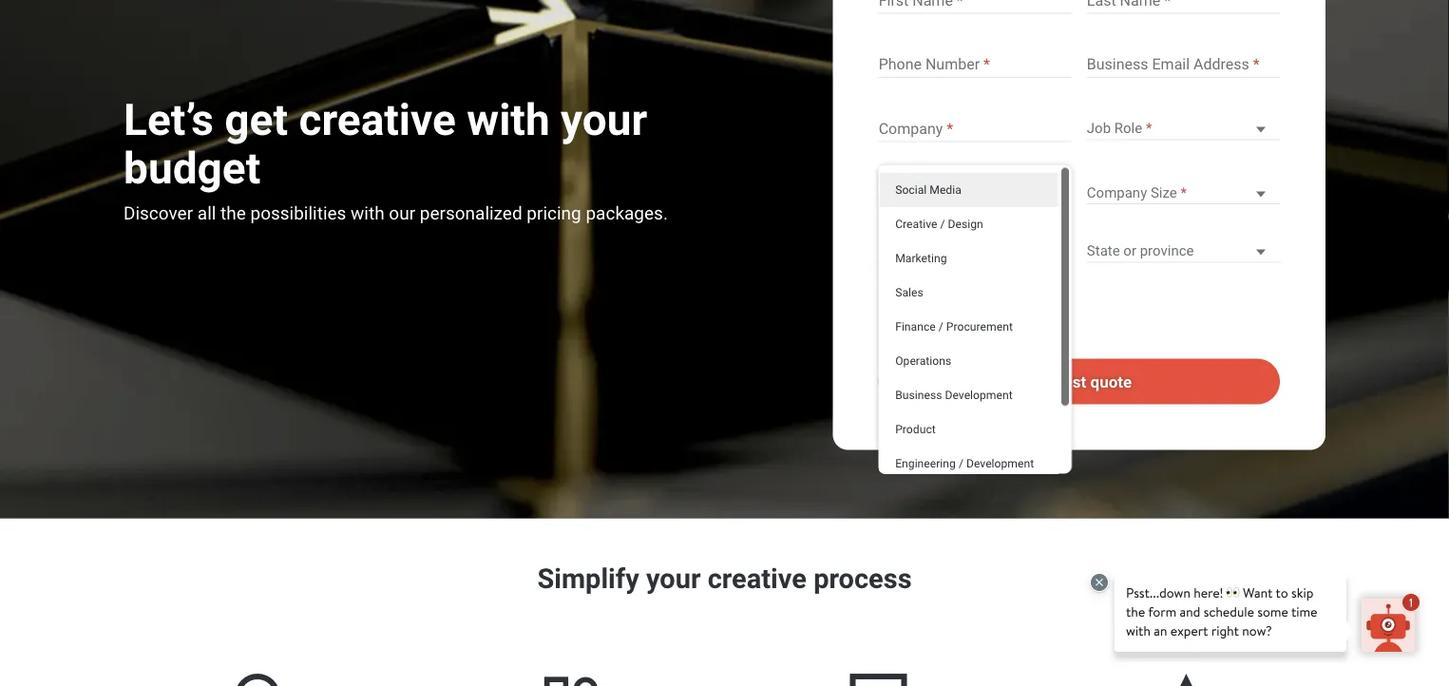 Task type: describe. For each thing, give the bounding box(es) containing it.
*
[[918, 225, 922, 237]]

get
[[225, 94, 288, 145]]

Business Email Address text field
[[1087, 55, 1280, 78]]

creative for get
[[299, 94, 456, 145]]

document image
[[833, 655, 924, 686]]

your inside let's get creative with your budget
[[561, 94, 648, 145]]

united
[[879, 242, 920, 259]]

newsletters,
[[911, 298, 977, 312]]

with for updated
[[1010, 282, 1034, 297]]

updates.
[[957, 329, 1004, 343]]

let's get creative with your budget banner
[[0, 0, 1450, 522]]

simplify your creative process
[[537, 563, 912, 595]]

editorial
[[980, 298, 1025, 312]]

me
[[942, 282, 959, 297]]

1 vertical spatial your
[[646, 563, 701, 595]]

updated
[[962, 282, 1007, 297]]

request quote
[[1027, 372, 1132, 391]]

united states
[[879, 242, 964, 259]]

highlights,
[[911, 313, 967, 327]]

Company text field
[[879, 119, 1072, 142]]

request
[[1027, 372, 1087, 391]]



Task type: locate. For each thing, give the bounding box(es) containing it.
creative
[[299, 94, 456, 145], [708, 563, 807, 595]]

request quote button
[[879, 359, 1280, 404]]

let's
[[124, 94, 214, 145]]

with inside let's get creative with your budget
[[467, 94, 550, 145]]

creative inside let's get creative with your budget
[[299, 94, 456, 145]]

keep me updated with newsletters, editorial highlights, events, and product updates.
[[911, 282, 1034, 343]]

let's get creative with your budget
[[124, 94, 648, 193]]

keep
[[911, 282, 939, 297]]

simplify
[[537, 563, 639, 595]]

Phone Number text field
[[879, 55, 1072, 78]]

creative for your
[[708, 563, 807, 595]]

budget
[[124, 143, 261, 193]]

and
[[1012, 313, 1033, 327]]

0 horizontal spatial with
[[467, 94, 550, 145]]

Last Name text field
[[1087, 0, 1280, 14]]

events,
[[970, 313, 1009, 327]]

process
[[814, 563, 912, 595]]

with for creative
[[467, 94, 550, 145]]

1 horizontal spatial creative
[[708, 563, 807, 595]]

with
[[467, 94, 550, 145], [1010, 282, 1034, 297]]

1 vertical spatial creative
[[708, 563, 807, 595]]

0 vertical spatial creative
[[299, 94, 456, 145]]

First Name text field
[[879, 0, 1072, 14]]

country
[[879, 225, 915, 237]]

product
[[911, 329, 954, 343]]

star image
[[1141, 655, 1232, 686]]

0 vertical spatial your
[[561, 94, 648, 145]]

1 vertical spatial with
[[1010, 282, 1034, 297]]

search image
[[218, 655, 309, 686]]

states
[[923, 242, 964, 259]]

0 vertical spatial with
[[467, 94, 550, 145]]

1 horizontal spatial with
[[1010, 282, 1034, 297]]

country *
[[879, 225, 922, 237]]

blog image
[[525, 655, 617, 686]]

0 horizontal spatial creative
[[299, 94, 456, 145]]

with inside "keep me updated with newsletters, editorial highlights, events, and product updates."
[[1010, 282, 1034, 297]]

quote
[[1091, 372, 1132, 391]]

your
[[561, 94, 648, 145], [646, 563, 701, 595]]



Task type: vqa. For each thing, say whether or not it's contained in the screenshot.
TIME
no



